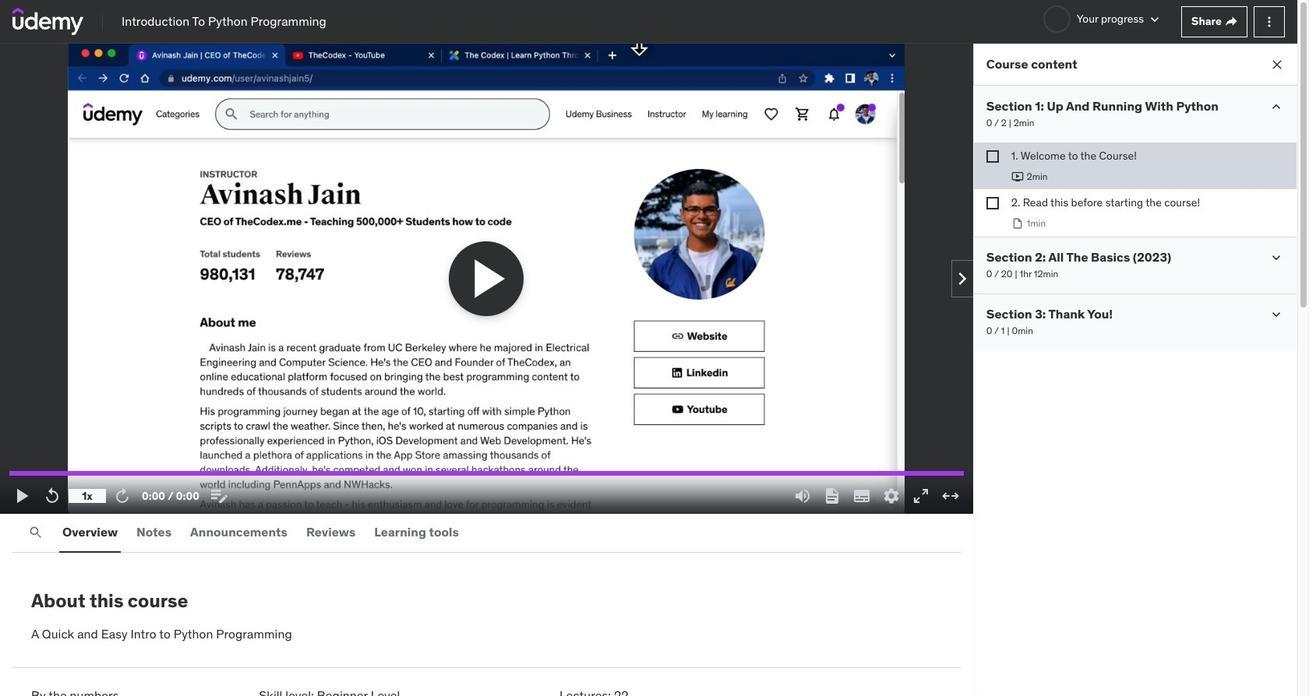 Task type: locate. For each thing, give the bounding box(es) containing it.
xsmall image for the play welcome to the course! image
[[987, 150, 999, 163]]

go to next lecture image
[[950, 267, 975, 292]]

1 vertical spatial small image
[[1269, 99, 1285, 115]]

small image
[[1147, 12, 1163, 27], [1269, 99, 1285, 115], [1269, 307, 1285, 322]]

0 vertical spatial xsmall image
[[1225, 15, 1238, 28]]

search image
[[28, 525, 44, 541]]

expanded view image
[[941, 487, 960, 506]]

2 vertical spatial xsmall image
[[987, 197, 999, 210]]

transcript in sidebar region image
[[823, 487, 842, 506]]

play welcome to the course! image
[[1012, 171, 1024, 183]]

1 vertical spatial xsmall image
[[987, 150, 999, 163]]

play image
[[13, 487, 32, 506]]

play video image
[[465, 254, 515, 304]]

xsmall image
[[1225, 15, 1238, 28], [987, 150, 999, 163], [987, 197, 999, 210]]

close course content sidebar image
[[1270, 57, 1285, 72]]

2 vertical spatial small image
[[1269, 307, 1285, 322]]

small image
[[1269, 250, 1285, 266]]



Task type: vqa. For each thing, say whether or not it's contained in the screenshot.
Progress bar SLIDER
yes



Task type: describe. For each thing, give the bounding box(es) containing it.
mute image
[[793, 487, 812, 506]]

add note image
[[210, 487, 228, 506]]

rewind 5 seconds image
[[43, 487, 62, 506]]

progress bar slider
[[9, 465, 964, 483]]

settings image
[[882, 487, 901, 506]]

udemy image
[[12, 8, 83, 35]]

actions image
[[1262, 14, 1278, 29]]

start read this before starting the course! image
[[1012, 218, 1024, 230]]

sidebar element
[[973, 44, 1298, 697]]

fullscreen image
[[912, 487, 930, 506]]

forward 5 seconds image
[[113, 487, 132, 506]]

xsmall image for start read this before starting the course! "icon"
[[987, 197, 999, 210]]

subtitles image
[[853, 487, 871, 506]]

0 vertical spatial small image
[[1147, 12, 1163, 27]]



